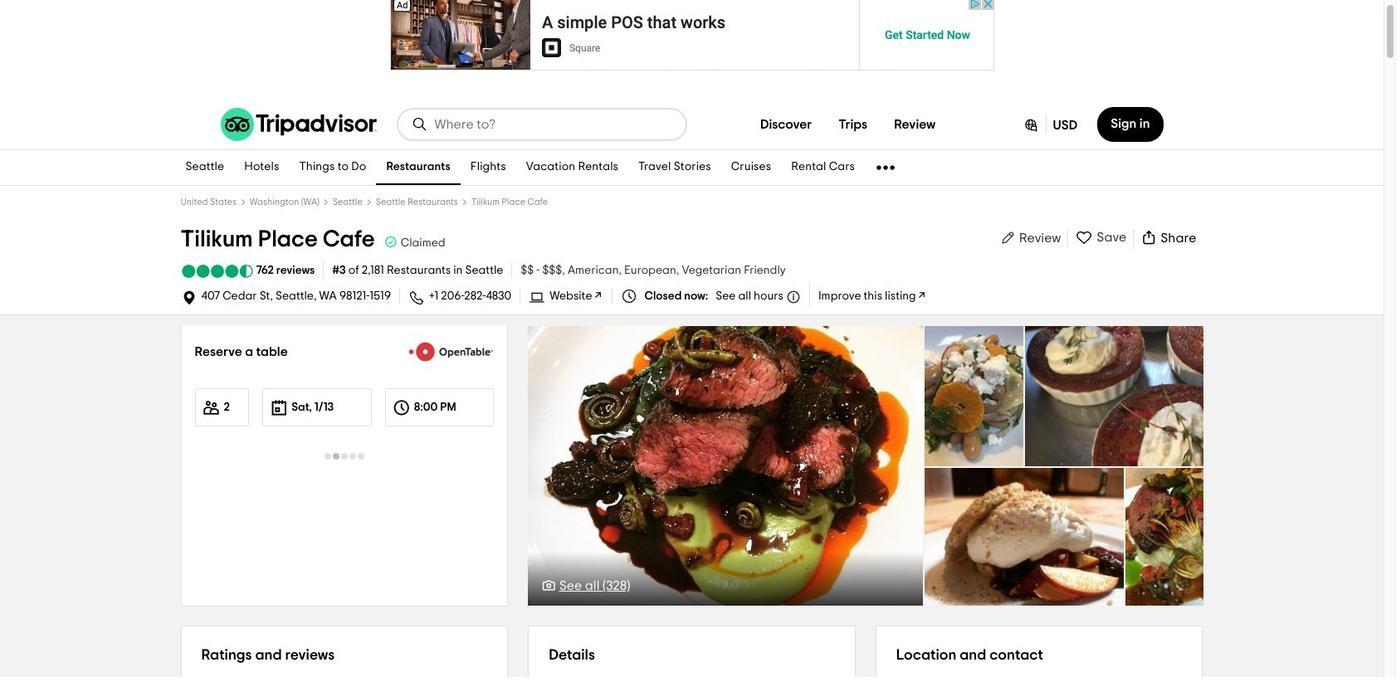 Task type: locate. For each thing, give the bounding box(es) containing it.
4.5 of 5 bubbles image
[[181, 265, 254, 278]]

None search field
[[398, 110, 685, 139]]



Task type: describe. For each thing, give the bounding box(es) containing it.
Search search field
[[435, 117, 672, 132]]

search image
[[411, 116, 428, 133]]

tripadvisor image
[[220, 108, 377, 141]]

advertisement region
[[390, 0, 994, 71]]



Task type: vqa. For each thing, say whether or not it's contained in the screenshot.
hundreds
no



